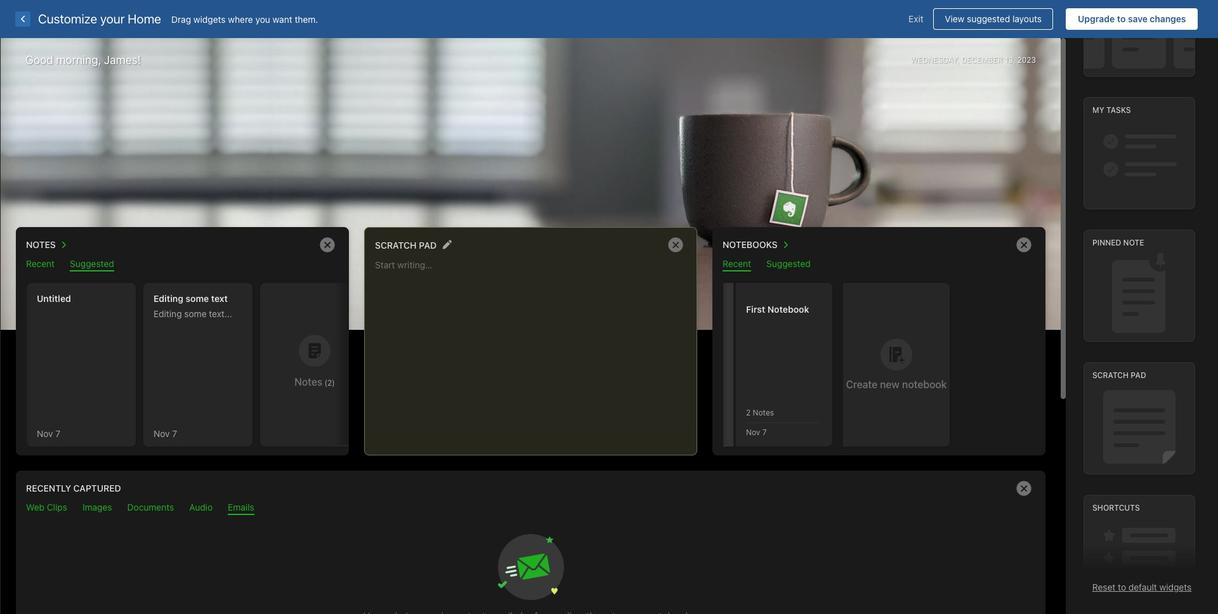 Task type: locate. For each thing, give the bounding box(es) containing it.
0 vertical spatial to
[[1118, 13, 1126, 24]]

morning,
[[56, 53, 101, 67]]

want
[[273, 14, 292, 24]]

remove image
[[315, 232, 340, 258], [663, 232, 689, 258]]

scratch
[[375, 240, 417, 251], [1093, 371, 1129, 380]]

0 vertical spatial scratch pad
[[375, 240, 437, 251]]

pad inside button
[[419, 240, 437, 251]]

to inside upgrade to save changes button
[[1118, 13, 1126, 24]]

0 vertical spatial pad
[[419, 240, 437, 251]]

drag
[[171, 14, 191, 24]]

1 horizontal spatial widgets
[[1160, 582, 1192, 593]]

reset
[[1093, 582, 1116, 593]]

pinned
[[1093, 238, 1122, 248]]

home
[[128, 11, 161, 26]]

0 horizontal spatial scratch
[[375, 240, 417, 251]]

shortcuts
[[1093, 504, 1141, 513]]

december
[[962, 55, 1003, 64]]

edit widget title image
[[443, 240, 452, 250]]

widgets
[[194, 14, 226, 24], [1160, 582, 1192, 593]]

changes
[[1150, 13, 1187, 24]]

note
[[1124, 238, 1145, 248]]

scratch pad button
[[375, 237, 437, 253]]

1 remove image from the left
[[315, 232, 340, 258]]

widgets right the default
[[1160, 582, 1192, 593]]

0 vertical spatial widgets
[[194, 14, 226, 24]]

save
[[1129, 13, 1148, 24]]

0 vertical spatial scratch
[[375, 240, 417, 251]]

0 horizontal spatial widgets
[[194, 14, 226, 24]]

1 vertical spatial scratch
[[1093, 371, 1129, 380]]

pad
[[419, 240, 437, 251], [1131, 371, 1147, 380]]

my tasks
[[1093, 106, 1131, 115]]

1 vertical spatial remove image
[[1012, 476, 1037, 501]]

0 vertical spatial remove image
[[1012, 232, 1037, 258]]

to left the save
[[1118, 13, 1126, 24]]

0 horizontal spatial pad
[[419, 240, 437, 251]]

widgets right the drag
[[194, 14, 226, 24]]

you
[[256, 14, 270, 24]]

reset to default widgets
[[1093, 582, 1192, 593]]

to
[[1118, 13, 1126, 24], [1119, 582, 1127, 593]]

2 remove image from the top
[[1012, 476, 1037, 501]]

scratch pad
[[375, 240, 437, 251], [1093, 371, 1147, 380]]

2 remove image from the left
[[663, 232, 689, 258]]

to right reset
[[1119, 582, 1127, 593]]

1 horizontal spatial pad
[[1131, 371, 1147, 380]]

1 vertical spatial to
[[1119, 582, 1127, 593]]

1 vertical spatial scratch pad
[[1093, 371, 1147, 380]]

0 horizontal spatial scratch pad
[[375, 240, 437, 251]]

1 remove image from the top
[[1012, 232, 1037, 258]]

0 horizontal spatial remove image
[[315, 232, 340, 258]]

exit button
[[900, 8, 934, 30]]

13,
[[1005, 55, 1016, 64]]

remove image
[[1012, 232, 1037, 258], [1012, 476, 1037, 501]]

your
[[100, 11, 125, 26]]

view suggested layouts button
[[934, 8, 1054, 30]]

1 horizontal spatial remove image
[[663, 232, 689, 258]]



Task type: vqa. For each thing, say whether or not it's contained in the screenshot.
the bottommost Pad
yes



Task type: describe. For each thing, give the bounding box(es) containing it.
layouts
[[1013, 13, 1042, 24]]

tasks
[[1107, 106, 1131, 115]]

view
[[945, 13, 965, 24]]

my
[[1093, 106, 1105, 115]]

1 horizontal spatial scratch
[[1093, 371, 1129, 380]]

to for upgrade
[[1118, 13, 1126, 24]]

customize your home
[[38, 11, 161, 26]]

upgrade to save changes button
[[1067, 8, 1198, 30]]

drag widgets where you want them.
[[171, 14, 318, 24]]

view suggested layouts
[[945, 13, 1042, 24]]

james!
[[104, 53, 141, 67]]

them.
[[295, 14, 318, 24]]

2023
[[1018, 55, 1037, 64]]

1 horizontal spatial scratch pad
[[1093, 371, 1147, 380]]

1 vertical spatial widgets
[[1160, 582, 1192, 593]]

pinned note
[[1093, 238, 1145, 248]]

where
[[228, 14, 253, 24]]

exit
[[909, 13, 924, 24]]

customize
[[38, 11, 97, 26]]

good
[[25, 53, 53, 67]]

good morning, james!
[[25, 53, 141, 67]]

1 vertical spatial pad
[[1131, 371, 1147, 380]]

scratch inside button
[[375, 240, 417, 251]]

upgrade to save changes
[[1078, 13, 1187, 24]]

to for reset
[[1119, 582, 1127, 593]]

reset to default widgets button
[[1093, 582, 1192, 593]]

upgrade
[[1078, 13, 1115, 24]]

suggested
[[967, 13, 1011, 24]]

default
[[1129, 582, 1158, 593]]

wednesday,
[[911, 55, 960, 64]]

wednesday, december 13, 2023
[[911, 55, 1037, 64]]



